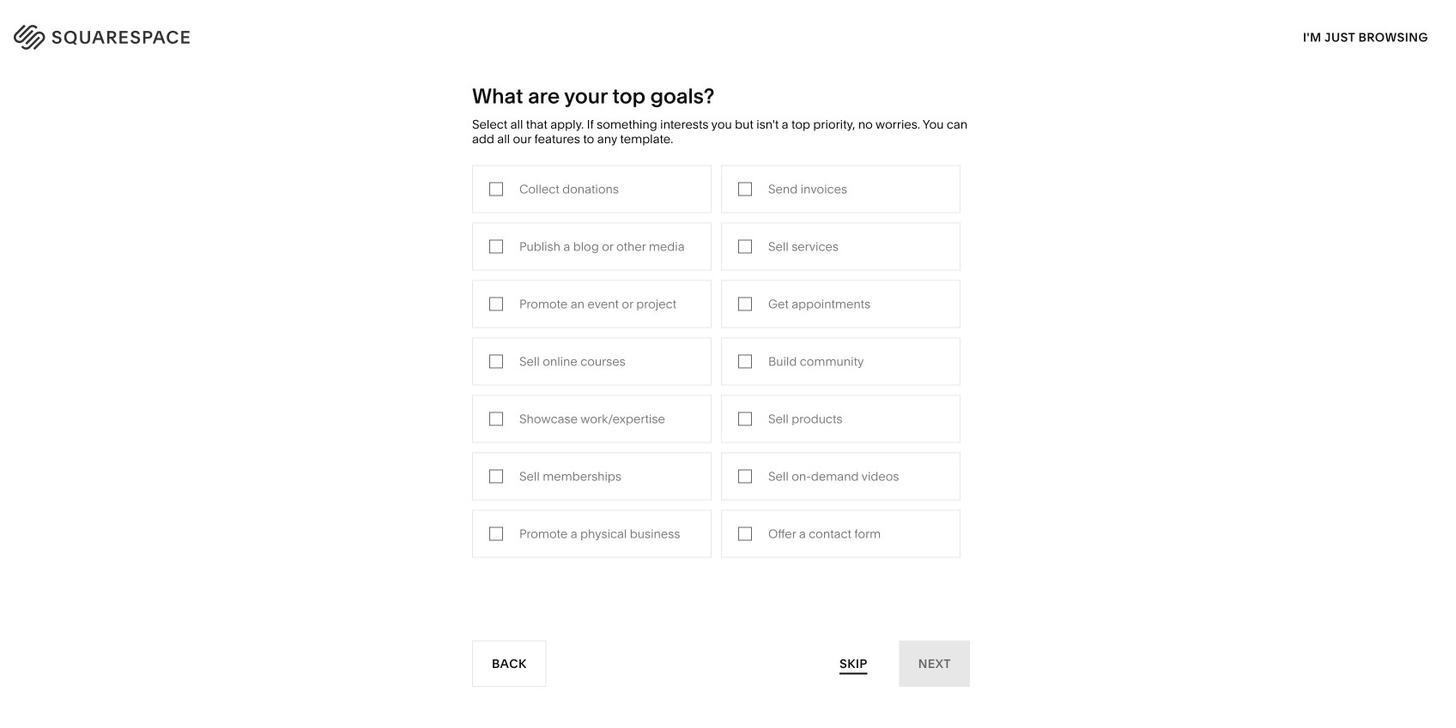Task type: describe. For each thing, give the bounding box(es) containing it.
çimen image
[[520, 599, 922, 711]]



Task type: vqa. For each thing, say whether or not it's contained in the screenshot.
top Xero
no



